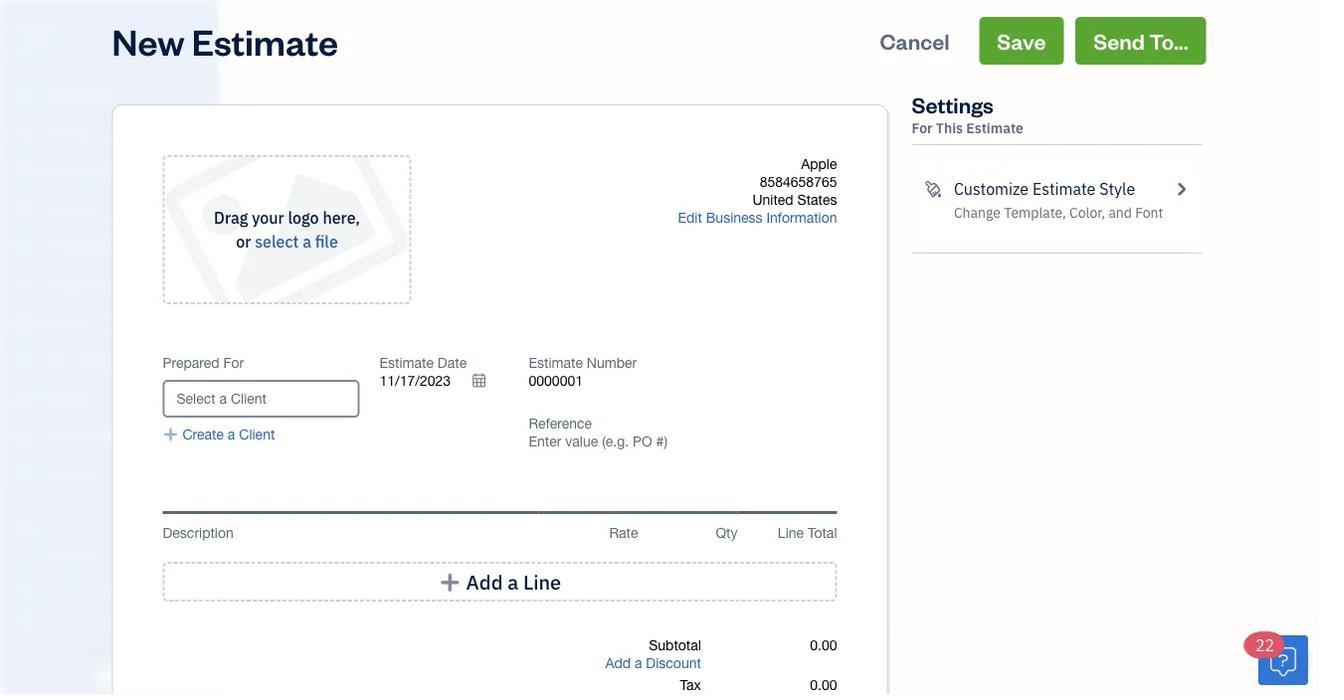 Task type: locate. For each thing, give the bounding box(es) containing it.
rate
[[610, 525, 638, 541]]

owner
[[16, 40, 53, 56]]

customize estimate style
[[954, 179, 1136, 200]]

0 horizontal spatial apple
[[16, 17, 59, 38]]

0 horizontal spatial add
[[466, 569, 503, 595]]

0 vertical spatial 0.00
[[810, 637, 837, 654]]

a left discount
[[635, 655, 642, 672]]

1 horizontal spatial add
[[605, 655, 631, 672]]

add a line button
[[163, 562, 837, 602]]

0 vertical spatial apple
[[16, 17, 59, 38]]

for right the prepared
[[223, 355, 244, 371]]

estimate date
[[380, 355, 467, 371]]

0 horizontal spatial line
[[523, 569, 561, 595]]

Client text field
[[165, 382, 358, 416]]

plus image
[[439, 572, 462, 592]]

customize
[[954, 179, 1029, 200]]

change template, color, and font
[[954, 204, 1164, 222]]

freshbooks image
[[94, 664, 125, 688]]

add
[[466, 569, 503, 595], [605, 655, 631, 672]]

send to...
[[1094, 26, 1189, 55]]

for inside settings for this estimate
[[912, 119, 933, 137]]

8584658765
[[760, 174, 837, 190]]

cancel button
[[862, 17, 968, 65]]

add a discount button
[[605, 655, 702, 673]]

create a client
[[183, 426, 275, 443]]

1 vertical spatial for
[[223, 355, 244, 371]]

0.00
[[810, 637, 837, 654], [810, 677, 837, 694]]

estimate inside settings for this estimate
[[967, 119, 1024, 137]]

send to... button
[[1076, 17, 1207, 65]]

add a line
[[466, 569, 561, 595]]

0 vertical spatial for
[[912, 119, 933, 137]]

file
[[315, 231, 338, 252]]

reference
[[529, 416, 592, 432]]

estimate number
[[529, 355, 637, 371]]

save
[[998, 26, 1046, 55]]

1 vertical spatial 0.00
[[810, 677, 837, 694]]

main element
[[0, 0, 269, 696]]

a right plus icon at the bottom left of the page
[[508, 569, 519, 595]]

apple owner
[[16, 17, 59, 56]]

1 horizontal spatial apple
[[801, 156, 837, 172]]

prepared
[[163, 355, 220, 371]]

1 vertical spatial apple
[[801, 156, 837, 172]]

0 vertical spatial add
[[466, 569, 503, 595]]

1 vertical spatial add
[[605, 655, 631, 672]]

for
[[912, 119, 933, 137], [223, 355, 244, 371]]

drag
[[214, 208, 248, 228]]

font
[[1136, 204, 1164, 222]]

a left file
[[303, 231, 311, 252]]

or
[[236, 231, 251, 252]]

a
[[303, 231, 311, 252], [228, 426, 235, 443], [508, 569, 519, 595], [635, 655, 642, 672]]

0 horizontal spatial for
[[223, 355, 244, 371]]

new estimate
[[112, 17, 338, 64]]

description
[[163, 525, 234, 541]]

22 button
[[1246, 633, 1309, 686]]

1 vertical spatial line
[[523, 569, 561, 595]]

add left discount
[[605, 655, 631, 672]]

apple inside apple 8584658765 united states edit business information
[[801, 156, 837, 172]]

a inside button
[[508, 569, 519, 595]]

united
[[753, 192, 794, 208]]

1 0.00 from the top
[[810, 637, 837, 654]]

1 horizontal spatial for
[[912, 119, 933, 137]]

color,
[[1070, 204, 1106, 222]]

cancel
[[880, 26, 950, 55]]

apple up owner
[[16, 17, 59, 38]]

a inside subtotal add a discount tax
[[635, 655, 642, 672]]

line right plus icon at the bottom left of the page
[[523, 569, 561, 595]]

number
[[587, 355, 637, 371]]

apple
[[16, 17, 59, 38], [801, 156, 837, 172]]

qty
[[716, 525, 738, 541]]

apple 8584658765 united states edit business information
[[678, 156, 837, 226]]

for left this
[[912, 119, 933, 137]]

edit business information button
[[678, 209, 837, 227]]

line left total
[[778, 525, 804, 541]]

drag your logo here , or select a file
[[214, 208, 360, 252]]

prepared for
[[163, 355, 244, 371]]

expense image
[[13, 276, 37, 296]]

your
[[252, 208, 284, 228]]

a left client
[[228, 426, 235, 443]]

apple inside main element
[[16, 17, 59, 38]]

line
[[778, 525, 804, 541], [523, 569, 561, 595]]

new
[[112, 17, 185, 64]]

add right plus icon at the bottom left of the page
[[466, 569, 503, 595]]

apple up 8584658765
[[801, 156, 837, 172]]

to...
[[1150, 26, 1189, 55]]

payment image
[[13, 238, 37, 258]]

1 horizontal spatial line
[[778, 525, 804, 541]]

estimate image
[[13, 162, 37, 182]]

subtotal
[[649, 637, 702, 654]]

this
[[936, 119, 963, 137]]

tax
[[680, 677, 702, 694]]

apple for apple 8584658765 united states edit business information
[[801, 156, 837, 172]]

apple for apple owner
[[16, 17, 59, 38]]

estimate
[[192, 17, 338, 64], [967, 119, 1024, 137], [1033, 179, 1096, 200], [380, 355, 434, 371], [529, 355, 583, 371]]



Task type: describe. For each thing, give the bounding box(es) containing it.
items and services image
[[15, 579, 213, 595]]

plus image
[[163, 426, 179, 444]]

a inside drag your logo here , or select a file
[[303, 231, 311, 252]]

settings image
[[15, 643, 213, 659]]

dashboard image
[[13, 87, 37, 106]]

Enter an Estimate # text field
[[529, 373, 584, 390]]

settings
[[912, 90, 994, 118]]

Estimate date in MM/DD/YYYY format text field
[[380, 373, 499, 390]]

client image
[[13, 124, 37, 144]]

states
[[798, 192, 837, 208]]

bank connections image
[[15, 611, 213, 627]]

for for settings
[[912, 119, 933, 137]]

add inside subtotal add a discount tax
[[605, 655, 631, 672]]

project image
[[13, 314, 37, 333]]

for for prepared
[[223, 355, 244, 371]]

date
[[438, 355, 467, 371]]

total
[[808, 525, 837, 541]]

settings for this estimate
[[912, 90, 1024, 137]]

here
[[323, 208, 356, 228]]

invoice image
[[13, 200, 37, 220]]

line inside button
[[523, 569, 561, 595]]

information
[[767, 209, 837, 226]]

chevronright image
[[1172, 177, 1191, 201]]

a inside button
[[228, 426, 235, 443]]

template,
[[1004, 204, 1067, 222]]

paintbrush image
[[924, 177, 942, 201]]

Reference Number text field
[[529, 433, 669, 450]]

edit
[[678, 209, 703, 226]]

add inside button
[[466, 569, 503, 595]]

chart image
[[13, 427, 37, 447]]

discount
[[646, 655, 702, 672]]

change
[[954, 204, 1001, 222]]

create a client button
[[163, 426, 275, 444]]

business
[[706, 209, 763, 226]]

money image
[[13, 389, 37, 409]]

line total
[[778, 525, 837, 541]]

logo
[[288, 208, 319, 228]]

subtotal add a discount tax
[[605, 637, 702, 694]]

style
[[1100, 179, 1136, 200]]

team members image
[[15, 547, 213, 563]]

create
[[183, 426, 224, 443]]

report image
[[13, 465, 37, 485]]

send
[[1094, 26, 1145, 55]]

2 0.00 from the top
[[810, 677, 837, 694]]

apps image
[[15, 516, 213, 531]]

and
[[1109, 204, 1133, 222]]

,
[[356, 208, 360, 228]]

timer image
[[13, 351, 37, 371]]

client
[[239, 426, 275, 443]]

0 vertical spatial line
[[778, 525, 804, 541]]

22
[[1256, 635, 1275, 656]]

select
[[255, 231, 299, 252]]

resource center badge image
[[1259, 636, 1309, 686]]

save button
[[980, 17, 1064, 65]]



Task type: vqa. For each thing, say whether or not it's contained in the screenshot.
Client text box
yes



